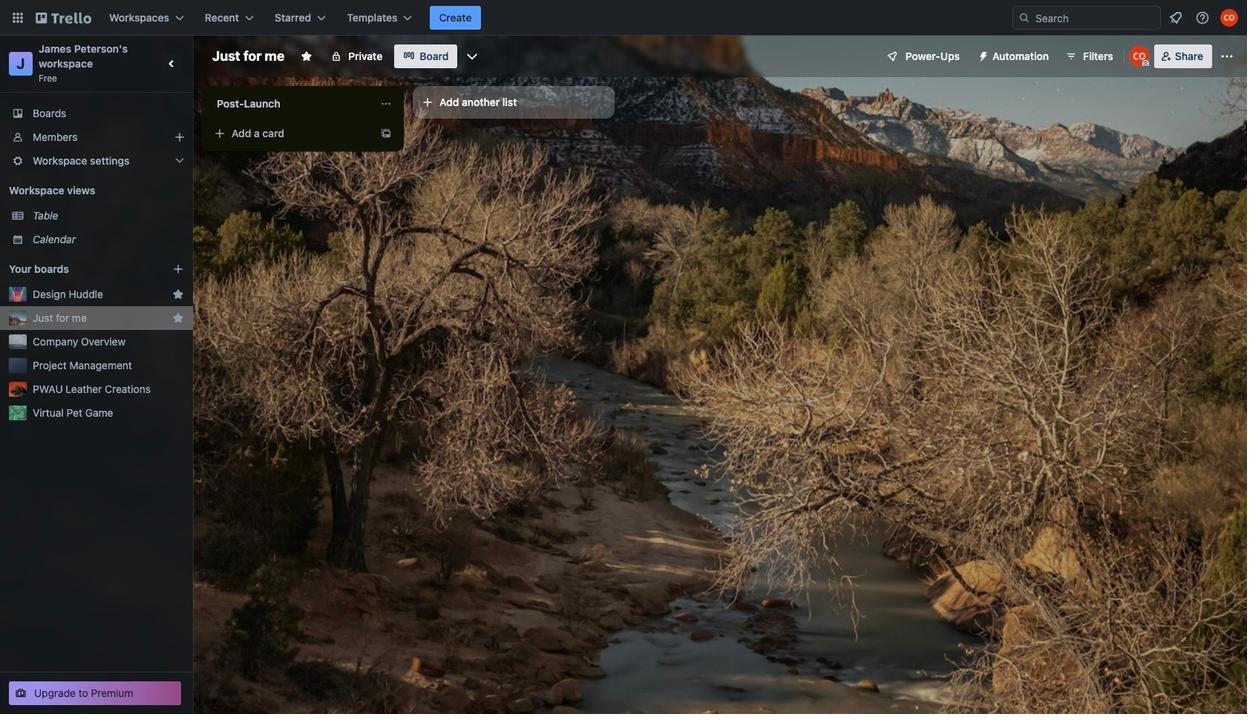 Task type: describe. For each thing, give the bounding box(es) containing it.
search image
[[1019, 12, 1030, 24]]

1 starred icon image from the top
[[172, 289, 184, 301]]

2 starred icon image from the top
[[172, 313, 184, 324]]

star or unstar board image
[[301, 50, 313, 62]]

customize views image
[[465, 49, 480, 64]]

your boards with 6 items element
[[9, 261, 150, 278]]

back to home image
[[36, 6, 91, 30]]

sm image
[[972, 45, 993, 65]]

christina overa (christinaovera) image
[[1129, 46, 1150, 67]]

this member is an admin of this board. image
[[1142, 60, 1149, 67]]

workspace navigation collapse icon image
[[162, 53, 183, 74]]



Task type: locate. For each thing, give the bounding box(es) containing it.
Board name text field
[[205, 45, 292, 68]]

0 vertical spatial starred icon image
[[172, 289, 184, 301]]

1 vertical spatial starred icon image
[[172, 313, 184, 324]]

primary element
[[0, 0, 1247, 36]]

Search field
[[1030, 7, 1160, 28]]

show menu image
[[1220, 49, 1235, 64]]

None text field
[[208, 92, 374, 116]]

add board image
[[172, 264, 184, 275]]

create from template… image
[[380, 128, 392, 140]]

starred icon image
[[172, 289, 184, 301], [172, 313, 184, 324]]

christina overa (christinaovera) image
[[1220, 9, 1238, 27]]

0 notifications image
[[1167, 9, 1185, 27]]

open information menu image
[[1195, 10, 1210, 25]]



Task type: vqa. For each thing, say whether or not it's contained in the screenshot.
Christina Overa (christinaovera) image
yes



